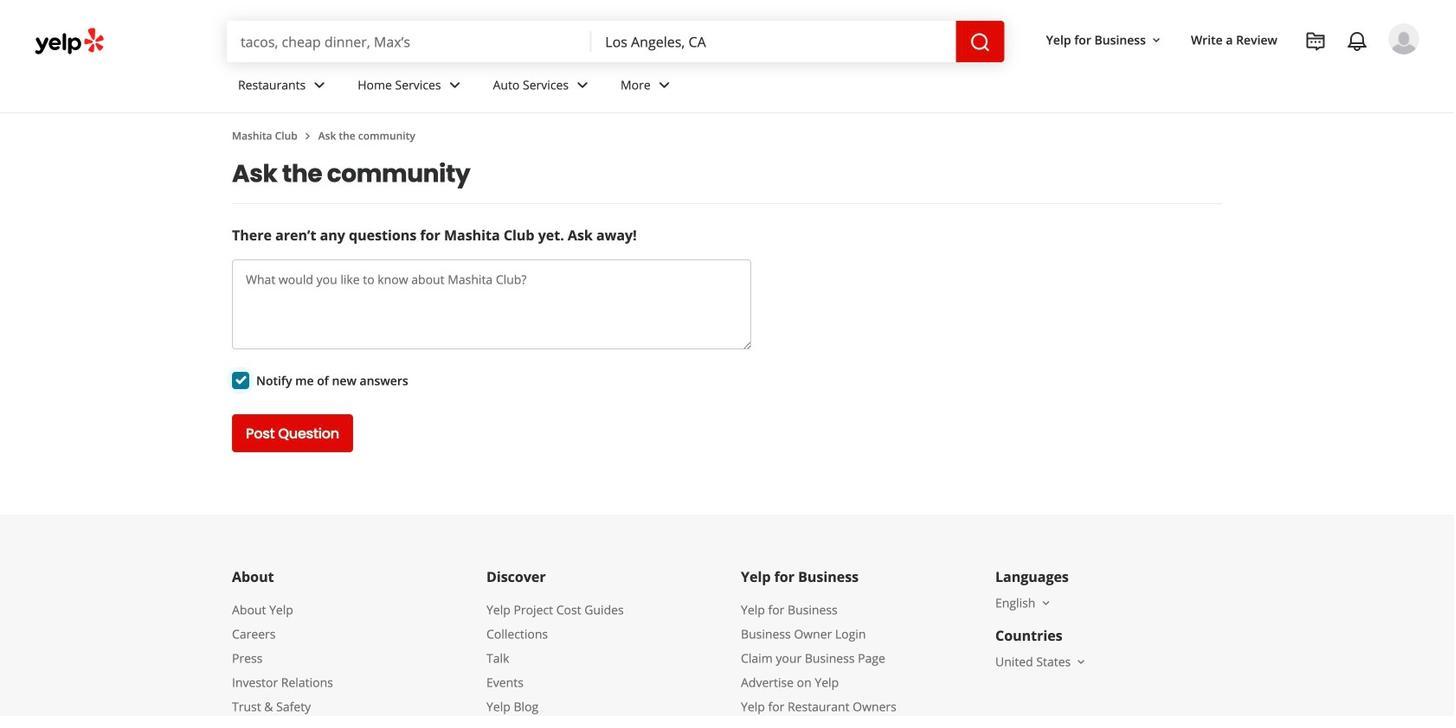 Task type: describe. For each thing, give the bounding box(es) containing it.
notifications image
[[1347, 31, 1368, 52]]

none field near
[[606, 32, 943, 51]]

business categories element
[[224, 62, 1420, 113]]

none field find
[[241, 32, 578, 51]]

Near text field
[[606, 32, 943, 51]]

Find text field
[[241, 32, 578, 51]]

What would you like to know about Mashita Club? text field
[[232, 260, 752, 350]]

3 24 chevron down v2 image from the left
[[654, 75, 675, 96]]



Task type: vqa. For each thing, say whether or not it's contained in the screenshot.
"fusion.repair" on the right top
no



Task type: locate. For each thing, give the bounding box(es) containing it.
2 horizontal spatial 24 chevron down v2 image
[[654, 75, 675, 96]]

1 horizontal spatial 24 chevron down v2 image
[[572, 75, 593, 96]]

16 chevron down v2 image
[[1150, 34, 1164, 47]]

gary o. image
[[1389, 23, 1420, 55]]

1 none field from the left
[[241, 32, 578, 51]]

24 chevron down v2 image
[[445, 75, 465, 96], [572, 75, 593, 96], [654, 75, 675, 96]]

projects image
[[1306, 31, 1327, 52]]

24 chevron down v2 image
[[309, 75, 330, 96]]

1 24 chevron down v2 image from the left
[[445, 75, 465, 96]]

2 24 chevron down v2 image from the left
[[572, 75, 593, 96]]

user actions element
[[1033, 22, 1444, 128]]

None field
[[241, 32, 578, 51], [606, 32, 943, 51]]

search image
[[970, 32, 991, 53]]

16 chevron down v2 image
[[1075, 656, 1089, 670]]

16 chevron right v2 image
[[301, 129, 315, 143]]

None search field
[[227, 21, 1008, 62]]

0 horizontal spatial 24 chevron down v2 image
[[445, 75, 465, 96]]

1 horizontal spatial none field
[[606, 32, 943, 51]]

2 none field from the left
[[606, 32, 943, 51]]

0 horizontal spatial none field
[[241, 32, 578, 51]]



